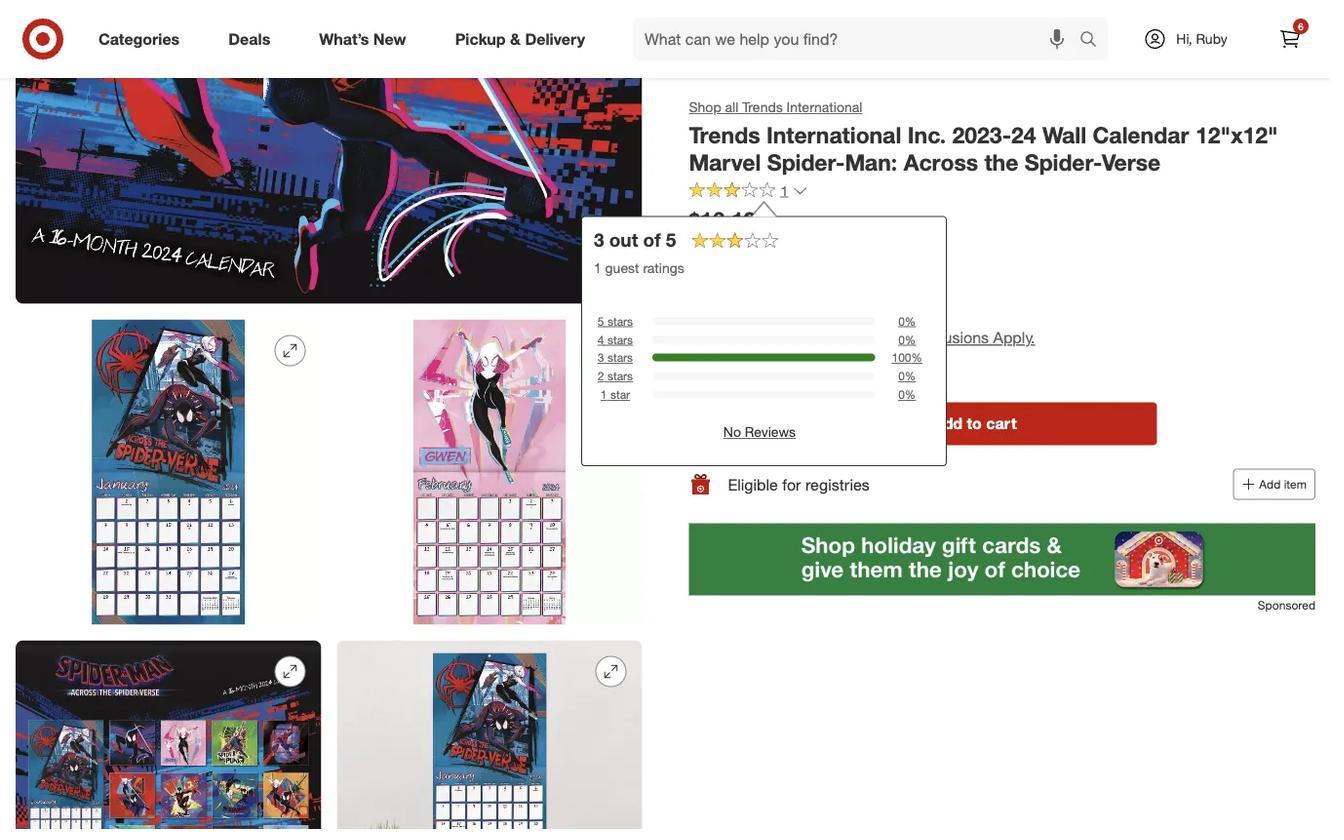 Task type: vqa. For each thing, say whether or not it's contained in the screenshot.
the topmost indoor
no



Task type: locate. For each thing, give the bounding box(es) containing it.
5 up 4
[[598, 314, 604, 328]]

out
[[609, 229, 638, 251]]

2 0 from the top
[[899, 332, 905, 347]]

hi,
[[1177, 30, 1193, 47]]

0 vertical spatial 3
[[594, 229, 604, 251]]

3 for 3 out of 5
[[594, 229, 604, 251]]

%
[[905, 314, 916, 328], [905, 332, 916, 347], [912, 350, 923, 365], [905, 369, 916, 383], [905, 387, 916, 402]]

item inside button
[[1284, 477, 1307, 492]]

1 up $16.19 when purchased online
[[781, 182, 788, 199]]

shop
[[689, 99, 722, 116]]

deals
[[228, 29, 270, 48]]

1 stars from the top
[[608, 314, 633, 328]]

international
[[787, 99, 863, 116], [767, 121, 902, 148]]

add
[[933, 414, 963, 433], [1260, 477, 1281, 492]]

new
[[373, 29, 406, 48]]

by
[[732, 306, 748, 325]]

add to cart
[[933, 414, 1017, 433]]

marvel
[[689, 149, 761, 176]]

0 vertical spatial international
[[787, 99, 863, 116]]

3 out of 5
[[594, 229, 676, 251]]

trends right all at the right top
[[742, 99, 783, 116]]

0 for 4 stars
[[899, 332, 905, 347]]

stars down 4 stars
[[608, 350, 633, 365]]

pickup & delivery
[[455, 29, 585, 48]]

item for add
[[1284, 477, 1307, 492]]

0 horizontal spatial spider-
[[767, 149, 845, 176]]

% for 3 stars
[[912, 350, 923, 365]]

3 stars from the top
[[608, 350, 633, 365]]

2023-
[[952, 121, 1012, 148]]

0 horizontal spatial add
[[933, 414, 963, 433]]

1 inside "get it by fri, dec 1 free shipping with $35 orders - exclusions apply."
[[810, 306, 819, 325]]

1 vertical spatial 3
[[598, 350, 604, 365]]

1 vertical spatial trends
[[689, 121, 760, 148]]

1 horizontal spatial item
[[1284, 477, 1307, 492]]

when
[[689, 239, 725, 256]]

pickup & delivery link
[[439, 18, 610, 60]]

get
[[689, 306, 714, 325]]

3 0 % from the top
[[899, 369, 916, 383]]

0 % for 5 stars
[[899, 314, 916, 328]]

stars up "star"
[[608, 369, 633, 383]]

shop all trends international trends international inc. 2023-24 wall calendar 12"x12" marvel spider-man: across the spider-verse
[[689, 99, 1279, 176]]

1 0 % from the top
[[899, 314, 916, 328]]

sponsored
[[1258, 598, 1316, 612]]

2 0 % from the top
[[899, 332, 916, 347]]

spider- up 1 link
[[767, 149, 845, 176]]

free
[[689, 328, 720, 347]]

stars for 4 stars
[[608, 332, 633, 347]]

0 vertical spatial 5
[[666, 229, 676, 251]]

of
[[643, 229, 661, 251]]

0 % for 4 stars
[[899, 332, 916, 347]]

no reviews button
[[724, 422, 796, 442]]

1 vertical spatial 5
[[598, 314, 604, 328]]

inc.
[[908, 121, 946, 148]]

0 %
[[899, 314, 916, 328], [899, 332, 916, 347], [899, 369, 916, 383], [899, 387, 916, 402]]

2 stars from the top
[[608, 332, 633, 347]]

with
[[788, 328, 817, 347]]

5
[[666, 229, 676, 251], [598, 314, 604, 328]]

0
[[899, 314, 905, 328], [899, 332, 905, 347], [899, 369, 905, 383], [899, 387, 905, 402]]

1 for 1
[[781, 182, 788, 199]]

delivery
[[525, 29, 585, 48]]

4 0 % from the top
[[899, 387, 916, 402]]

1
[[781, 182, 788, 199], [594, 259, 602, 276], [810, 306, 819, 325], [601, 387, 607, 402]]

what's new link
[[303, 18, 431, 60]]

5 right of on the left top of the page
[[666, 229, 676, 251]]

0 horizontal spatial item
[[722, 358, 753, 377]]

stars up 4 stars
[[608, 314, 633, 328]]

wall
[[1043, 121, 1087, 148]]

what's new
[[319, 29, 406, 48]]

1 horizontal spatial 5
[[666, 229, 676, 251]]

4
[[598, 332, 604, 347]]

1 right the dec
[[810, 306, 819, 325]]

search
[[1071, 31, 1118, 50]]

trends
[[742, 99, 783, 116], [689, 121, 760, 148]]

1 left the guest at the top
[[594, 259, 602, 276]]

3 left the out at the left top of page
[[594, 229, 604, 251]]

online
[[797, 239, 834, 256]]

0 vertical spatial add
[[933, 414, 963, 433]]

$16.19 when purchased online
[[689, 206, 834, 256]]

star
[[611, 387, 630, 402]]

1 spider- from the left
[[767, 149, 845, 176]]

item
[[722, 358, 753, 377], [1284, 477, 1307, 492]]

0 for 1 star
[[899, 387, 905, 402]]

4 0 from the top
[[899, 387, 905, 402]]

stars
[[608, 314, 633, 328], [608, 332, 633, 347], [608, 350, 633, 365], [608, 369, 633, 383]]

all
[[725, 99, 739, 116]]

1 inside 1 link
[[781, 182, 788, 199]]

4 stars
[[598, 332, 633, 347]]

item for this
[[722, 358, 753, 377]]

in
[[823, 358, 835, 377]]

trends international inc. 2023-24 wall calendar 12&#34;x12&#34; marvel spider-man: across the spider-verse, 5 of 8 image
[[337, 641, 642, 829]]

no reviews
[[724, 423, 796, 440]]

trends up marvel
[[689, 121, 760, 148]]

ratings
[[643, 259, 684, 276]]

0 % for 2 stars
[[899, 369, 916, 383]]

% for 5 stars
[[905, 314, 916, 328]]

0 horizontal spatial 5
[[598, 314, 604, 328]]

1 vertical spatial item
[[1284, 477, 1307, 492]]

stars for 2 stars
[[608, 369, 633, 383]]

4 stars from the top
[[608, 369, 633, 383]]

0 vertical spatial item
[[722, 358, 753, 377]]

3 down 4
[[598, 350, 604, 365]]

shipping
[[724, 328, 784, 347]]

3 0 from the top
[[899, 369, 905, 383]]

the
[[985, 149, 1019, 176]]

eligible
[[728, 475, 778, 494]]

trends international inc. 2023-24 wall calendar 12&#34;x12&#34; marvel spider-man: across the spider-verse, 2 of 8 image
[[16, 319, 321, 625]]

3
[[594, 229, 604, 251], [598, 350, 604, 365]]

add to cart button
[[793, 403, 1157, 446]]

to
[[967, 414, 982, 433]]

1 left "star"
[[601, 387, 607, 402]]

spider- down wall
[[1025, 149, 1102, 176]]

purchased
[[728, 239, 793, 256]]

stars down 5 stars
[[608, 332, 633, 347]]

stars for 3 stars
[[608, 350, 633, 365]]

spider-
[[767, 149, 845, 176], [1025, 149, 1102, 176]]

1 vertical spatial add
[[1260, 477, 1281, 492]]

1 horizontal spatial add
[[1260, 477, 1281, 492]]

1 horizontal spatial spider-
[[1025, 149, 1102, 176]]

deals link
[[212, 18, 295, 60]]

1 0 from the top
[[899, 314, 905, 328]]

1 for 1 guest ratings
[[594, 259, 602, 276]]



Task type: describe. For each thing, give the bounding box(es) containing it.
no
[[724, 423, 741, 440]]

guest
[[605, 259, 639, 276]]

it
[[719, 306, 727, 325]]

What can we help you find? suggestions appear below search field
[[633, 18, 1085, 60]]

stores
[[839, 358, 882, 377]]

categories link
[[82, 18, 204, 60]]

this
[[689, 358, 718, 377]]

eligible for registries
[[728, 475, 870, 494]]

search button
[[1071, 18, 1118, 64]]

0 % for 1 star
[[899, 387, 916, 402]]

advertisement region
[[689, 524, 1316, 596]]

100 %
[[892, 350, 923, 365]]

cart
[[986, 414, 1017, 433]]

0 for 5 stars
[[899, 314, 905, 328]]

1 guest ratings
[[594, 259, 684, 276]]

24
[[1012, 121, 1036, 148]]

trends international inc. 2023-24 wall calendar 12&#34;x12&#34; marvel spider-man: across the spider-verse, 3 of 8 image
[[337, 319, 642, 625]]

3 stars
[[598, 350, 633, 365]]

add item
[[1260, 477, 1307, 492]]

sold
[[789, 358, 818, 377]]

100
[[892, 350, 912, 365]]

calendar
[[1093, 121, 1190, 148]]

3 for 3 stars
[[598, 350, 604, 365]]

exclusions
[[915, 328, 989, 347]]

trends international inc. 2023-24 wall calendar 12&#34;x12&#34; marvel spider-man: across the spider-verse, 1 of 8 image
[[16, 0, 642, 304]]

1 for 1 star
[[601, 387, 607, 402]]

add for add item
[[1260, 477, 1281, 492]]

% for 1 star
[[905, 387, 916, 402]]

for
[[783, 475, 801, 494]]

orders
[[851, 328, 896, 347]]

this item isn't sold in stores
[[689, 358, 882, 377]]

categories
[[99, 29, 180, 48]]

0 vertical spatial trends
[[742, 99, 783, 116]]

0 for 2 stars
[[899, 369, 905, 383]]

verse
[[1102, 149, 1161, 176]]

apply.
[[993, 328, 1035, 347]]

&
[[510, 29, 521, 48]]

1 star
[[601, 387, 630, 402]]

reviews
[[745, 423, 796, 440]]

exclusions apply. link
[[915, 328, 1035, 347]]

% for 4 stars
[[905, 332, 916, 347]]

2 stars
[[598, 369, 633, 383]]

trends international inc. 2023-24 wall calendar 12&#34;x12&#34; marvel spider-man: across the spider-verse, 4 of 8 image
[[16, 641, 321, 829]]

2
[[598, 369, 604, 383]]

isn't
[[757, 358, 785, 377]]

1 vertical spatial international
[[767, 121, 902, 148]]

get it by fri, dec 1 free shipping with $35 orders - exclusions apply.
[[689, 306, 1035, 347]]

what's
[[319, 29, 369, 48]]

pickup
[[455, 29, 506, 48]]

add for add to cart
[[933, 414, 963, 433]]

hi, ruby
[[1177, 30, 1228, 47]]

$35
[[822, 328, 847, 347]]

2 spider- from the left
[[1025, 149, 1102, 176]]

1 link
[[689, 181, 808, 203]]

$16.19
[[689, 206, 756, 234]]

man:
[[845, 149, 898, 176]]

fri,
[[753, 306, 773, 325]]

ruby
[[1196, 30, 1228, 47]]

6
[[1299, 20, 1304, 32]]

-
[[900, 328, 906, 347]]

add item button
[[1233, 469, 1316, 500]]

5 stars
[[598, 314, 633, 328]]

across
[[904, 149, 978, 176]]

registries
[[806, 475, 870, 494]]

% for 2 stars
[[905, 369, 916, 383]]

6 link
[[1269, 18, 1312, 60]]

12"x12"
[[1196, 121, 1279, 148]]

dec
[[778, 306, 806, 325]]

stars for 5 stars
[[608, 314, 633, 328]]



